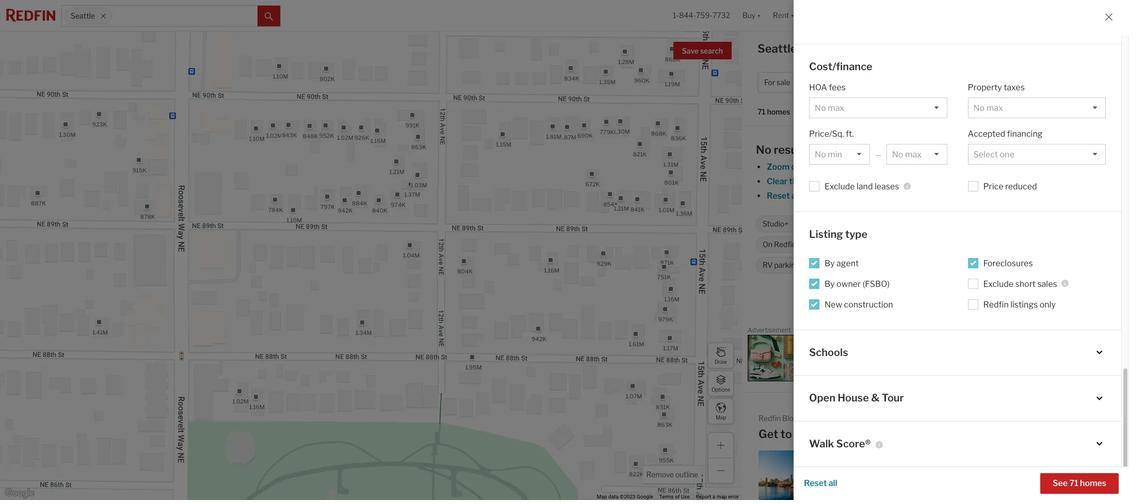 Task type: locate. For each thing, give the bounding box(es) containing it.
reset inside reset all button
[[805, 479, 828, 489]]

photos button
[[1047, 109, 1089, 124]]

exclude down home
[[984, 279, 1014, 289]]

redfin for redfin blog
[[759, 414, 781, 423]]

0 horizontal spatial reset
[[767, 191, 790, 201]]

0 horizontal spatial homes
[[768, 108, 791, 116]]

list box down the financing
[[969, 144, 1107, 165]]

1.10m
[[273, 73, 288, 80], [249, 135, 265, 143], [287, 217, 302, 224]]

construction
[[845, 300, 894, 310]]

1 vertical spatial homes
[[1010, 191, 1037, 201]]

seattle left remove seattle icon
[[71, 12, 95, 20]]

1 vertical spatial studio+
[[763, 220, 789, 228]]

emerald
[[1011, 472, 1037, 479]]

0 vertical spatial the
[[790, 177, 803, 186]]

1.21m for 1.21m 1.37m
[[390, 168, 405, 175]]

report left ad
[[1102, 328, 1117, 334]]

neighborhoods:
[[834, 472, 884, 479]]

exclude land leases
[[825, 182, 900, 192]]

801k
[[665, 179, 679, 186]]

one
[[869, 191, 883, 201]]

0 vertical spatial price
[[821, 78, 839, 87]]

report a map error
[[696, 494, 740, 500]]

recommended button
[[820, 107, 882, 117]]

1.04m
[[403, 252, 420, 259]]

list box down remove studio+ / 2.5+ ba image
[[969, 98, 1107, 118]]

map right a in the right bottom of the page
[[717, 494, 727, 500]]

1 horizontal spatial 71
[[1070, 479, 1079, 489]]

a
[[713, 494, 716, 500]]

the up reset all filters button
[[790, 177, 803, 186]]

1 vertical spatial 942k
[[532, 336, 547, 343]]

1 horizontal spatial of
[[885, 191, 893, 201]]

seattle, up for sale
[[758, 42, 800, 55]]

parking
[[775, 261, 800, 270]]

868k 1.15m
[[496, 130, 667, 148]]

listing
[[810, 228, 844, 241]]

studio+ inside button
[[961, 78, 987, 87]]

ad region
[[748, 335, 1124, 381]]

779k
[[600, 129, 615, 136]]

list box down price/sq. ft.
[[810, 144, 871, 165]]

to down blog
[[781, 428, 793, 441]]

979k
[[659, 316, 674, 323]]

in left the 2023
[[879, 481, 885, 488]]

1.21m inside 1.21m 1.37m
[[390, 168, 405, 175]]

1.34m
[[356, 329, 372, 336]]

0 horizontal spatial exclude
[[825, 182, 856, 192]]

1 horizontal spatial in
[[879, 481, 885, 488]]

2 vertical spatial homes
[[1081, 479, 1107, 489]]

868k inside 868k 1.15m
[[652, 130, 667, 137]]

1 horizontal spatial map
[[716, 414, 727, 421]]

more inside zoom out clear the map boundary reset all filters or remove one of your filters below to see more homes
[[988, 191, 1009, 201]]

google image
[[3, 487, 37, 500]]

0 vertical spatial 71
[[758, 108, 766, 116]]

1 vertical spatial 863k
[[658, 421, 673, 429]]

1 horizontal spatial report
[[1102, 328, 1117, 334]]

©2023
[[620, 494, 636, 500]]

map for map
[[716, 414, 727, 421]]

1 vertical spatial the
[[1068, 463, 1078, 470]]

property taxes
[[969, 83, 1026, 92]]

list box
[[810, 98, 948, 118], [969, 98, 1107, 118], [810, 144, 871, 165], [887, 144, 948, 165], [969, 144, 1107, 165]]

1 vertical spatial map
[[597, 494, 608, 500]]

863k down 831k
[[658, 421, 673, 429]]

error
[[729, 494, 740, 500]]

0 horizontal spatial studio+
[[763, 220, 789, 228]]

1 horizontal spatial all
[[829, 479, 838, 489]]

land
[[857, 182, 874, 192]]

map down out
[[804, 177, 821, 186]]

redfin left listings
[[984, 300, 1009, 310]]

price down cost/finance on the top of page
[[821, 78, 839, 87]]

map left data
[[597, 494, 608, 500]]

studio+ left remove studio+ icon
[[763, 220, 789, 228]]

863k
[[411, 143, 427, 151], [658, 421, 673, 429]]

remove studio+ image
[[794, 221, 800, 227]]

0 horizontal spatial more
[[798, 240, 816, 249]]

days
[[849, 240, 865, 249]]

1 horizontal spatial exclude
[[984, 279, 1014, 289]]

map inside button
[[716, 414, 727, 421]]

0 vertical spatial 863k
[[411, 143, 427, 151]]

of inside zoom out clear the map boundary reset all filters or remove one of your filters below to see more homes
[[885, 191, 893, 201]]

report for report ad
[[1102, 328, 1117, 334]]

802k
[[320, 75, 335, 83]]

1 vertical spatial by
[[825, 279, 835, 289]]

863k down 991k
[[411, 143, 427, 151]]

2 in from the left
[[879, 481, 885, 488]]

redfin right on
[[775, 240, 797, 249]]

1 horizontal spatial reset
[[805, 479, 828, 489]]

1 horizontal spatial map
[[804, 177, 821, 186]]

seattle, up popular
[[827, 428, 869, 441]]

exclude short sales
[[984, 279, 1058, 289]]

0 vertical spatial all
[[792, 191, 801, 201]]

0 vertical spatial reset
[[767, 191, 790, 201]]

live
[[834, 481, 847, 488]]

1 vertical spatial all
[[829, 479, 838, 489]]

submit search image
[[265, 12, 273, 21]]

1 vertical spatial 1.10m
[[249, 135, 265, 143]]

929k
[[597, 260, 612, 267]]

walk score®
[[810, 438, 871, 450]]

0 horizontal spatial 1.30m
[[59, 131, 76, 139]]

sale
[[883, 42, 907, 55]]

price for price
[[821, 78, 839, 87]]

0 vertical spatial 1.21m
[[390, 168, 405, 175]]

1.03m
[[411, 182, 428, 189]]

to right where
[[908, 472, 914, 479]]

owner
[[837, 279, 862, 289]]

0 vertical spatial more
[[988, 191, 1009, 201]]

868k up "1.19m"
[[665, 56, 681, 63]]

map
[[804, 177, 821, 186], [717, 494, 727, 500]]

1 vertical spatial wa
[[871, 428, 891, 441]]

to inside exploring beyond the emerald city: 8 unique places to visit near seattle
[[1033, 481, 1040, 488]]

0 horizontal spatial report
[[696, 494, 712, 500]]

list box for property taxes
[[969, 98, 1107, 118]]

all down 21
[[829, 479, 838, 489]]

1 vertical spatial 868k
[[652, 130, 667, 137]]

filters
[[802, 191, 825, 201], [914, 191, 936, 201]]

of right 'one'
[[885, 191, 893, 201]]

exclude for exclude land leases
[[825, 182, 856, 192]]

1 horizontal spatial studio+
[[961, 78, 987, 87]]

seattle down unique
[[1073, 481, 1096, 488]]

1.61m
[[629, 341, 645, 348]]

1 horizontal spatial filters
[[914, 191, 936, 201]]

21 popular seattle neighborhoods: where to live in seattle in 2023
[[834, 463, 914, 488]]

71 right see
[[1070, 479, 1079, 489]]

terms of use
[[660, 494, 690, 500]]

0 vertical spatial report
[[1102, 328, 1117, 334]]

to left see
[[963, 191, 971, 201]]

price inside price button
[[821, 78, 839, 87]]

draw button
[[709, 343, 734, 369]]

price/sq. ft.
[[810, 129, 855, 139]]

remove studio+ / 2.5+ ba image
[[1023, 80, 1029, 86]]

all
[[792, 191, 801, 201], [829, 479, 838, 489]]

remove
[[838, 191, 867, 201]]

1 filters from the left
[[802, 191, 825, 201]]

1.36m
[[676, 210, 693, 217]]

2 horizontal spatial homes
[[1081, 479, 1107, 489]]

1 vertical spatial price
[[984, 182, 1004, 192]]

in
[[848, 481, 854, 488], [879, 481, 885, 488]]

report left a in the right bottom of the page
[[696, 494, 712, 500]]

1.07m
[[626, 393, 643, 400]]

1.21m left 841k
[[614, 205, 629, 212]]

1.21m up 1.37m
[[390, 168, 405, 175]]

exclude left land
[[825, 182, 856, 192]]

0 vertical spatial homes
[[768, 108, 791, 116]]

advertisement
[[748, 326, 792, 334]]

0 vertical spatial 1.10m
[[273, 73, 288, 80]]

0 vertical spatial seattle,
[[758, 42, 800, 55]]

0 horizontal spatial wa
[[803, 42, 822, 55]]

redfin
[[775, 240, 797, 249], [876, 297, 902, 307], [984, 300, 1009, 310], [759, 414, 781, 423]]

of left use
[[675, 494, 680, 500]]

759-
[[697, 11, 713, 20]]

1 vertical spatial map
[[717, 494, 727, 500]]

filters right your
[[914, 191, 936, 201]]

reset left live
[[805, 479, 828, 489]]

for
[[865, 42, 881, 55]]

0 horizontal spatial 1.21m
[[390, 168, 405, 175]]

beyond
[[1042, 463, 1066, 470]]

price left reduced
[[984, 182, 1004, 192]]

remove outline button
[[643, 466, 702, 484]]

sales
[[1038, 279, 1058, 289]]

0 vertical spatial map
[[716, 414, 727, 421]]

exclude for exclude short sales
[[984, 279, 1014, 289]]

more left than
[[798, 240, 816, 249]]

hoa
[[810, 83, 828, 92]]

0 horizontal spatial map
[[717, 494, 727, 500]]

0 vertical spatial map
[[804, 177, 821, 186]]

1 horizontal spatial homes
[[1010, 191, 1037, 201]]

ba
[[1010, 78, 1018, 87]]

1 horizontal spatial 1.02m
[[266, 132, 283, 140]]

0 horizontal spatial filters
[[802, 191, 825, 201]]

homes inside zoom out clear the map boundary reset all filters or remove one of your filters below to see more homes
[[1010, 191, 1037, 201]]

2 by from the top
[[825, 279, 835, 289]]

991k
[[406, 122, 420, 129]]

reset down clear on the right top of page
[[767, 191, 790, 201]]

1 vertical spatial report
[[696, 494, 712, 500]]

848k 863k
[[303, 132, 427, 151]]

see
[[1054, 479, 1069, 489]]

1 horizontal spatial the
[[1068, 463, 1078, 470]]

seattle down green
[[969, 297, 996, 307]]

reset all filters button
[[767, 191, 826, 201]]

0 vertical spatial exclude
[[825, 182, 856, 192]]

784k
[[268, 207, 283, 214]]

list box for accepted financing
[[969, 144, 1107, 165]]

list box up ft.
[[810, 98, 948, 118]]

homes down for sale
[[768, 108, 791, 116]]

(fsbo)
[[863, 279, 890, 289]]

price reduced
[[984, 182, 1038, 192]]

0 vertical spatial 868k
[[665, 56, 681, 63]]

map down options
[[716, 414, 727, 421]]

on redfin more than 180 days
[[763, 240, 865, 249]]

1 vertical spatial 71
[[1070, 479, 1079, 489]]

redfin down (fsbo)
[[876, 297, 902, 307]]

sort
[[803, 108, 819, 116]]

2 horizontal spatial 1.02m
[[337, 134, 354, 141]]

1 horizontal spatial 863k
[[658, 421, 673, 429]]

studio+ left /
[[961, 78, 987, 87]]

the up unique
[[1068, 463, 1078, 470]]

0 vertical spatial by
[[825, 259, 835, 268]]

redfin link
[[876, 297, 902, 307]]

redfin up get
[[759, 414, 781, 423]]

filters down the clear the map boundary button
[[802, 191, 825, 201]]

by left agent
[[825, 259, 835, 268]]

0 horizontal spatial 942k
[[338, 207, 353, 214]]

1 horizontal spatial wa
[[871, 428, 891, 441]]

672k
[[586, 181, 600, 188]]

by
[[825, 259, 835, 268], [825, 279, 835, 289]]

price/sq.
[[810, 129, 845, 139]]

1 vertical spatial of
[[675, 494, 680, 500]]

studio+ for studio+ / 2.5+ ba
[[961, 78, 987, 87]]

remove
[[647, 470, 674, 479]]

the inside zoom out clear the map boundary reset all filters or remove one of your filters below to see more homes
[[790, 177, 803, 186]]

868k left 836k
[[652, 130, 667, 137]]

0 horizontal spatial the
[[790, 177, 803, 186]]

studio+ for studio+
[[763, 220, 789, 228]]

71 down for
[[758, 108, 766, 116]]

walk score® link
[[810, 437, 1107, 451]]

1 horizontal spatial more
[[988, 191, 1009, 201]]

by down air
[[825, 279, 835, 289]]

1 vertical spatial seattle,
[[827, 428, 869, 441]]

2 vertical spatial more
[[1085, 415, 1105, 425]]

redfin for redfin listings only
[[984, 300, 1009, 310]]

to left visit
[[1033, 481, 1040, 488]]

0 vertical spatial studio+
[[961, 78, 987, 87]]

seattle inside exploring beyond the emerald city: 8 unique places to visit near seattle
[[1073, 481, 1096, 488]]

homes right near
[[1081, 479, 1107, 489]]

conditioning
[[840, 261, 881, 270]]

in right live
[[848, 481, 854, 488]]

863k inside 848k 863k
[[411, 143, 427, 151]]

map data ©2023 google
[[597, 494, 654, 500]]

None search field
[[112, 6, 258, 26]]

1 horizontal spatial price
[[984, 182, 1004, 192]]

0 vertical spatial of
[[885, 191, 893, 201]]

all down the clear the map boundary button
[[792, 191, 801, 201]]

1 horizontal spatial 1.21m
[[614, 205, 629, 212]]

report
[[1102, 328, 1117, 334], [696, 494, 712, 500]]

wa right score®
[[871, 428, 891, 441]]

0 horizontal spatial in
[[848, 481, 854, 488]]

hoa fees
[[810, 83, 846, 92]]

1 vertical spatial exclude
[[984, 279, 1014, 289]]

1.95m
[[466, 364, 482, 371]]

0 horizontal spatial price
[[821, 78, 839, 87]]

wa left 'homes'
[[803, 42, 822, 55]]

more right read
[[1085, 415, 1105, 425]]

&
[[872, 392, 880, 404]]

0 horizontal spatial all
[[792, 191, 801, 201]]

walk
[[810, 438, 835, 450]]

more right see
[[988, 191, 1009, 201]]

0 horizontal spatial 863k
[[411, 143, 427, 151]]

0 horizontal spatial map
[[597, 494, 608, 500]]

of
[[885, 191, 893, 201], [675, 494, 680, 500]]

your
[[895, 191, 912, 201]]

agent
[[837, 259, 859, 268]]

952k
[[319, 132, 334, 140]]

report inside button
[[1102, 328, 1117, 334]]

0 horizontal spatial of
[[675, 494, 680, 500]]

homes right see
[[1010, 191, 1037, 201]]

1 by from the top
[[825, 259, 835, 268]]

2 horizontal spatial more
[[1085, 415, 1105, 425]]

1 vertical spatial 1.21m
[[614, 205, 629, 212]]

1 vertical spatial reset
[[805, 479, 828, 489]]



Task type: vqa. For each thing, say whether or not it's contained in the screenshot.
Resources link
no



Task type: describe. For each thing, give the bounding box(es) containing it.
871k
[[661, 259, 675, 267]]

1-844-759-7732 link
[[673, 11, 731, 20]]

1.21m for 1.21m
[[614, 205, 629, 212]]

1 horizontal spatial 942k
[[532, 336, 547, 343]]

list box for hoa fees
[[810, 98, 948, 118]]

open
[[810, 392, 836, 404]]

redfin listings only
[[984, 300, 1057, 310]]

848k
[[303, 132, 318, 140]]

180
[[834, 240, 848, 249]]

831k
[[656, 404, 670, 411]]

search
[[701, 46, 724, 55]]

955k
[[659, 457, 674, 464]]

sale
[[777, 78, 791, 87]]

71 homes
[[758, 108, 791, 116]]

reset inside zoom out clear the map boundary reset all filters or remove one of your filters below to see more homes
[[767, 191, 790, 201]]

map region
[[0, 0, 838, 500]]

foreclosures
[[984, 259, 1034, 268]]

see 71 homes
[[1054, 479, 1107, 489]]

homes
[[825, 42, 863, 55]]

listing type
[[810, 228, 868, 241]]

884k
[[352, 200, 367, 207]]

terms
[[660, 494, 674, 500]]

960k
[[635, 77, 650, 84]]

0 vertical spatial 942k
[[338, 207, 353, 214]]

915k
[[132, 167, 147, 174]]

923k
[[92, 121, 107, 128]]

list box right —
[[887, 144, 948, 165]]

green home
[[972, 261, 1013, 270]]

1 horizontal spatial seattle,
[[827, 428, 869, 441]]

read more link
[[1063, 414, 1113, 426]]

redfin for redfin link
[[876, 297, 902, 307]]

rv parking
[[763, 261, 800, 270]]

studio+ / 2.5+ ba button
[[954, 72, 1037, 93]]

new construction
[[825, 300, 894, 310]]

reset all
[[805, 479, 838, 489]]

868k for 868k 1.15m
[[652, 130, 667, 137]]

accepted financing
[[969, 129, 1043, 139]]

leases
[[875, 182, 900, 192]]

table
[[1091, 110, 1112, 120]]

green
[[972, 261, 992, 270]]

844-
[[680, 11, 697, 20]]

places
[[1011, 481, 1032, 488]]

open house & tour
[[810, 392, 905, 404]]

data
[[609, 494, 619, 500]]

studio+ / 2.5+ ba
[[961, 78, 1018, 87]]

price for price reduced
[[984, 182, 1004, 192]]

see 71 homes button
[[1041, 474, 1120, 494]]

no
[[757, 143, 772, 156]]

690k
[[578, 132, 593, 140]]

boundary
[[823, 177, 860, 186]]

blog
[[783, 414, 798, 423]]

21 popular seattle neighborhoods: where to live in seattle in 2023 link
[[759, 451, 924, 500]]

0 horizontal spatial 71
[[758, 108, 766, 116]]

seattle, wa homes for sale
[[758, 42, 907, 55]]

exploring beyond the emerald city: 8 unique places to visit near seattle link
[[936, 451, 1101, 500]]

report for report a map error
[[696, 494, 712, 500]]

map inside zoom out clear the map boundary reset all filters or remove one of your filters below to see more homes
[[804, 177, 821, 186]]

report ad button
[[1102, 328, 1124, 336]]

options button
[[709, 371, 734, 397]]

no results
[[757, 143, 812, 156]]

926k
[[355, 134, 370, 141]]

to inside 21 popular seattle neighborhoods: where to live in seattle in 2023
[[908, 472, 914, 479]]

by owner (fsbo)
[[825, 279, 890, 289]]

report a map error link
[[696, 494, 740, 500]]

1 in from the left
[[848, 481, 854, 488]]

listings
[[1011, 300, 1039, 310]]

71 inside button
[[1070, 479, 1079, 489]]

schools link
[[810, 346, 1107, 360]]

by agent
[[825, 259, 859, 268]]

below
[[938, 191, 961, 201]]

remove rv parking image
[[805, 262, 812, 269]]

1.41m
[[93, 329, 108, 336]]

0 horizontal spatial 1.02m
[[233, 398, 249, 405]]

8
[[1054, 472, 1059, 479]]

recommended
[[822, 108, 874, 116]]

974k
[[391, 201, 406, 208]]

homes inside see 71 homes button
[[1081, 479, 1107, 489]]

options
[[712, 387, 731, 393]]

2 vertical spatial 1.10m
[[287, 217, 302, 224]]

1.17m
[[664, 345, 679, 352]]

868k for 868k
[[665, 56, 681, 63]]

use
[[682, 494, 690, 500]]

1 vertical spatial more
[[798, 240, 816, 249]]

reduced
[[1006, 182, 1038, 192]]

google
[[637, 494, 654, 500]]

know
[[795, 428, 824, 441]]

seattle down neighborhoods:
[[855, 481, 878, 488]]

7732
[[713, 11, 731, 20]]

price button
[[815, 72, 858, 93]]

841k
[[631, 206, 645, 214]]

outline
[[676, 470, 699, 479]]

sort : recommended
[[803, 108, 874, 116]]

save
[[682, 46, 699, 55]]

remove green home image
[[1018, 262, 1024, 269]]

remove seattle image
[[100, 13, 106, 19]]

map for map data ©2023 google
[[597, 494, 608, 500]]

1.37m
[[404, 191, 421, 198]]

1 horizontal spatial 1.30m
[[614, 128, 630, 135]]

near
[[1057, 481, 1072, 488]]

the inside exploring beyond the emerald city: 8 unique places to visit near seattle
[[1068, 463, 1078, 470]]

seattle up where
[[868, 463, 891, 470]]

1.19m
[[665, 80, 680, 88]]

2 filters from the left
[[914, 191, 936, 201]]

ad
[[1119, 328, 1124, 334]]

0 horizontal spatial seattle,
[[758, 42, 800, 55]]

0 vertical spatial wa
[[803, 42, 822, 55]]

map button
[[709, 399, 734, 425]]

by for by agent
[[825, 259, 835, 268]]

exploring
[[1011, 463, 1041, 470]]

terms of use link
[[660, 494, 690, 500]]

get
[[759, 428, 779, 441]]

all inside button
[[829, 479, 838, 489]]

/
[[989, 78, 991, 87]]

by for by owner (fsbo)
[[825, 279, 835, 289]]

city:
[[1038, 472, 1053, 479]]

all inside zoom out clear the map boundary reset all filters or remove one of your filters below to see more homes
[[792, 191, 801, 201]]

to inside zoom out clear the map boundary reset all filters or remove one of your filters below to see more homes
[[963, 191, 971, 201]]

get to know seattle, wa
[[759, 428, 891, 441]]

854k
[[604, 201, 619, 208]]



